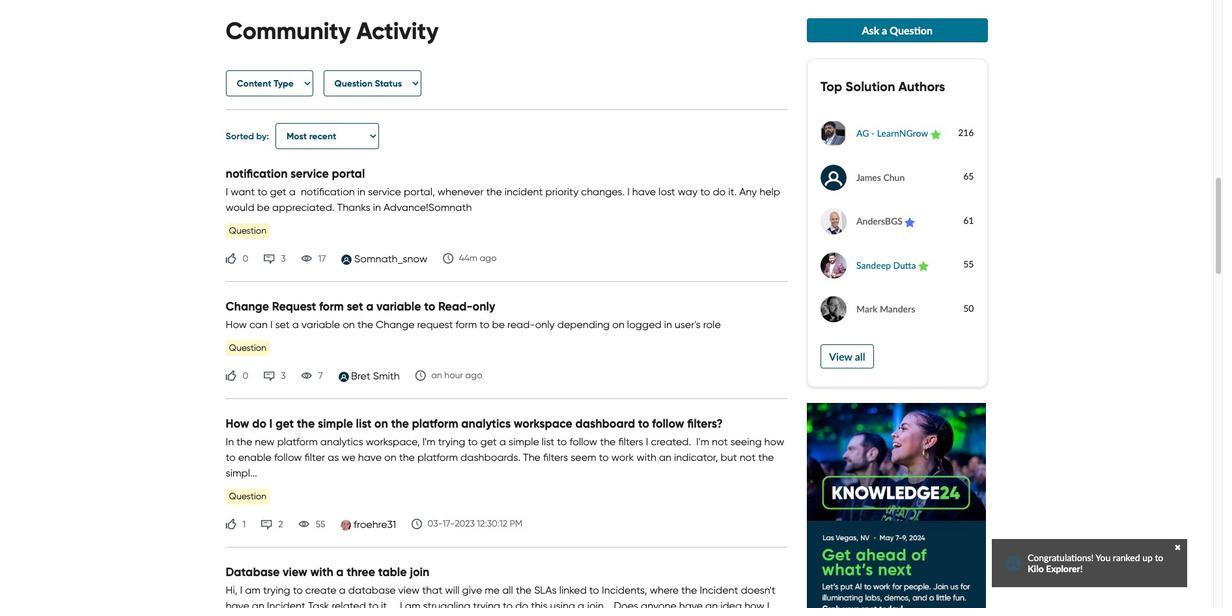 Task type: describe. For each thing, give the bounding box(es) containing it.
james chun link
[[821, 165, 915, 193]]

1 horizontal spatial incident
[[700, 584, 738, 596]]

an inside how do i get the simple list on the platform analytics workspace dashboard to follow filters? in the new platform analytics workspace, i'm trying to get a simple list to follow the filters i created.  i'm not seeing how to enable follow filter as we have on the platform dashboards. the filters seem to work with an indicator, but not the simpl...
[[659, 451, 671, 463]]

1 vertical spatial list
[[542, 435, 554, 448]]

50
[[963, 303, 974, 314]]

in for form
[[664, 318, 672, 331]]

to left read-
[[480, 318, 489, 331]]

1
[[243, 519, 246, 530]]

number of accepted solutions: 50 image
[[925, 290, 974, 334]]

filters?
[[687, 416, 723, 431]]

1 vertical spatial simple
[[509, 435, 539, 448]]

andersbgs link
[[821, 208, 925, 236]]

1 horizontal spatial filters
[[618, 435, 643, 448]]

1 vertical spatial ago
[[465, 370, 482, 381]]

congratulations! you ranked up to kilo explorer !
[[1028, 552, 1163, 574]]

how inside database view with a three table join hi, i am trying to create a database view that will give me all the slas linked to incidents, where the incident doesn't have an incident task related to it.    i am struggling trying to do this using a join.   does anyone have an idea how
[[744, 600, 764, 608]]

ranked
[[1113, 552, 1140, 563]]

0 vertical spatial change
[[226, 299, 269, 314]]

idea
[[720, 600, 742, 608]]

join
[[410, 564, 429, 579]]

congratulations!
[[1028, 552, 1094, 563]]

can
[[249, 318, 268, 331]]

to right want at left
[[257, 186, 267, 198]]

0 for change request form set a variable to read-only
[[243, 371, 248, 382]]

to down 'workspace'
[[557, 435, 567, 448]]

explorer
[[1046, 563, 1080, 574]]

solution
[[846, 78, 895, 95]]

somnath_snow
[[354, 253, 427, 265]]

depending
[[557, 318, 610, 331]]

ag - learnngrow
[[856, 128, 928, 139]]

pm
[[510, 519, 522, 530]]

task
[[308, 600, 329, 608]]

a left three
[[336, 564, 344, 579]]

3 for request
[[281, 371, 286, 382]]

03-17-2023 12:30:12 pm
[[428, 519, 522, 530]]

by:
[[256, 130, 269, 142]]

froehre31 image
[[341, 520, 351, 531]]

slas
[[534, 584, 557, 596]]

andersbgs
[[856, 216, 902, 227]]

anyone
[[641, 600, 676, 608]]

sandeep dutta link
[[821, 252, 938, 280]]

03-
[[428, 519, 443, 530]]

activity
[[356, 16, 439, 46]]

mega patron image
[[931, 129, 941, 140]]

have inside how do i get the simple list on the platform analytics workspace dashboard to follow filters? in the new platform analytics workspace, i'm trying to get a simple list to follow the filters i created.  i'm not seeing how to enable follow filter as we have on the platform dashboards. the filters seem to work with an indicator, but not the simpl...
[[358, 451, 382, 463]]

1 horizontal spatial only
[[535, 318, 555, 331]]

do inside the notification service portal i want to get a  notification in service portal, whenever the incident priority changes. i have lost way to do it. any help would be appreciated. thanks in advance!somnath
[[713, 186, 726, 198]]

linked
[[559, 584, 587, 596]]

where
[[650, 584, 679, 596]]

to right way
[[700, 186, 710, 198]]

this
[[531, 600, 547, 608]]

appreciated. thanks
[[272, 201, 370, 214]]

all inside view all link
[[855, 351, 865, 363]]

as
[[328, 451, 339, 463]]

kilo patron image
[[905, 217, 915, 228]]

community
[[226, 16, 351, 46]]

will
[[445, 584, 460, 596]]

to inside congratulations! you ranked up to kilo explorer !
[[1155, 552, 1163, 563]]

bret smith link
[[351, 370, 400, 382]]

froehre31
[[354, 519, 396, 531]]

an down database in the bottom left of the page
[[252, 600, 264, 608]]

0 horizontal spatial variable
[[301, 318, 340, 331]]

community activity
[[226, 16, 439, 46]]

!
[[1080, 563, 1083, 574]]

any
[[739, 186, 757, 198]]

in for portal
[[373, 201, 381, 214]]

mark manders
[[856, 303, 915, 315]]

1 vertical spatial notification
[[301, 186, 355, 198]]

read-
[[438, 299, 472, 314]]

james chun
[[856, 172, 905, 183]]

7
[[318, 371, 323, 382]]

tera patron image
[[918, 261, 929, 272]]

learnngrow
[[877, 128, 928, 139]]

i inside the notification service portal i want to get a  notification in service portal, whenever the incident priority changes. i have lost way to do it. any help would be appreciated. thanks in advance!somnath
[[226, 186, 228, 198]]

a down request
[[292, 318, 299, 331]]

in
[[226, 435, 234, 448]]

65
[[963, 171, 974, 182]]

the inside the notification service portal i want to get a  notification in service portal, whenever the incident priority changes. i have lost way to do it. any help would be appreciated. thanks in advance!somnath
[[486, 186, 502, 198]]

james chun image
[[821, 165, 847, 191]]

0 vertical spatial am
[[245, 584, 260, 596]]

new
[[255, 435, 275, 448]]

question for workspace
[[229, 491, 266, 502]]

ask a question link
[[807, 18, 988, 43]]

to down in
[[226, 451, 236, 463]]

sandeep
[[856, 260, 891, 271]]

55 inside number of accepted solutions: 55 image
[[963, 259, 974, 270]]

request
[[272, 299, 316, 314]]

to down "how do i get the simple list on the platform analytics workspace dashboard to follow filters?" link
[[468, 435, 478, 448]]

1 vertical spatial set
[[275, 318, 290, 331]]

0 vertical spatial service
[[291, 166, 329, 181]]

1 i'm from the left
[[422, 435, 435, 448]]

change request form set a variable to read-only how can i set a variable on the change request form to be read-only depending on logged in user's role
[[226, 299, 721, 331]]

an left idea
[[705, 600, 718, 608]]

216
[[958, 127, 974, 138]]

0 vertical spatial set
[[347, 299, 363, 314]]

top
[[821, 78, 842, 95]]

andersbgs image
[[821, 208, 847, 235]]

to up request
[[424, 299, 435, 314]]

1 vertical spatial incident
[[267, 600, 305, 608]]

1 vertical spatial 55
[[316, 519, 325, 530]]

on left logged
[[612, 318, 624, 331]]

0 vertical spatial analytics
[[461, 416, 511, 431]]

2 vertical spatial trying
[[473, 600, 500, 608]]

a left join.
[[578, 600, 584, 608]]

view
[[829, 351, 852, 363]]

44m ago
[[459, 253, 497, 264]]

12:30:12
[[477, 519, 507, 530]]

1 vertical spatial platform
[[277, 435, 318, 448]]

workspace,
[[366, 435, 420, 448]]

0 horizontal spatial trying
[[263, 584, 290, 596]]

help
[[759, 186, 780, 198]]

0 horizontal spatial filters
[[543, 451, 568, 463]]

have inside the notification service portal i want to get a  notification in service portal, whenever the incident priority changes. i have lost way to do it. any help would be appreciated. thanks in advance!somnath
[[632, 186, 656, 198]]

0 horizontal spatial view
[[283, 564, 307, 579]]

mark
[[856, 303, 878, 315]]

0 horizontal spatial list
[[356, 416, 371, 431]]

does
[[614, 600, 638, 608]]

work
[[611, 451, 634, 463]]

priority
[[545, 186, 579, 198]]

1 vertical spatial follow
[[570, 435, 597, 448]]

authors
[[898, 78, 945, 95]]

do inside how do i get the simple list on the platform analytics workspace dashboard to follow filters? in the new platform analytics workspace, i'm trying to get a simple list to follow the filters i created.  i'm not seeing how to enable follow filter as we have on the platform dashboards. the filters seem to work with an indicator, but not the simpl...
[[252, 416, 266, 431]]

bret smith
[[351, 370, 400, 382]]

sandeep dutta image
[[821, 252, 847, 278]]

join.
[[587, 600, 606, 608]]

user's
[[675, 318, 701, 331]]

request
[[417, 318, 453, 331]]

database
[[348, 584, 396, 596]]

to left the this at the bottom left of the page
[[503, 600, 513, 608]]

0 horizontal spatial analytics
[[320, 435, 363, 448]]

it.
[[728, 186, 737, 198]]

alert containing ×
[[992, 539, 1187, 602]]

0 for notification service portal
[[243, 253, 248, 264]]

whenever
[[437, 186, 484, 198]]

froehre31 link
[[354, 519, 396, 531]]

sorted
[[226, 130, 254, 142]]

manders
[[880, 303, 915, 315]]

×
[[1175, 542, 1181, 554]]

notification service portal link
[[226, 166, 365, 181]]

trying inside how do i get the simple list on the platform analytics workspace dashboard to follow filters? in the new platform analytics workspace, i'm trying to get a simple list to follow the filters i created.  i'm not seeing how to enable follow filter as we have on the platform dashboards. the filters seem to work with an indicator, but not the simpl...
[[438, 435, 465, 448]]

number of accepted solutions: 216 image
[[951, 114, 974, 158]]

three
[[347, 564, 375, 579]]

1 horizontal spatial change
[[376, 318, 415, 331]]

be inside change request form set a variable to read-only how can i set a variable on the change request form to be read-only depending on logged in user's role
[[492, 318, 505, 331]]

i inside change request form set a variable to read-only how can i set a variable on the change request form to be read-only depending on logged in user's role
[[270, 318, 273, 331]]

logged
[[627, 318, 661, 331]]

top solution authors heading
[[821, 78, 974, 95]]

how inside change request form set a variable to read-only how can i set a variable on the change request form to be read-only depending on logged in user's role
[[226, 318, 247, 331]]

lost
[[658, 186, 675, 198]]

to left create
[[293, 584, 303, 596]]

dashboards. the
[[460, 451, 540, 463]]

all inside database view with a three table join hi, i am trying to create a database view that will give me all the slas linked to incidents, where the incident doesn't have an incident task related to it.    i am struggling trying to do this using a join.   does anyone have an idea how
[[502, 584, 513, 596]]

ask
[[862, 24, 879, 37]]

0 vertical spatial not
[[712, 435, 728, 448]]

role
[[703, 318, 721, 331]]

the up the this at the bottom left of the page
[[516, 584, 532, 596]]



Task type: vqa. For each thing, say whether or not it's contained in the screenshot.


Task type: locate. For each thing, give the bounding box(es) containing it.
a up the related
[[339, 584, 346, 596]]

1 3 from the top
[[281, 253, 286, 264]]

but
[[721, 451, 737, 463]]

me
[[485, 584, 500, 596]]

1 horizontal spatial set
[[347, 299, 363, 314]]

how right seeing
[[764, 435, 784, 448]]

how left can
[[226, 318, 247, 331]]

i'm up indicator,
[[696, 435, 709, 448]]

i
[[226, 186, 228, 198], [270, 318, 273, 331], [269, 416, 272, 431], [646, 435, 648, 448], [240, 584, 242, 596], [400, 600, 402, 608]]

1 vertical spatial be
[[492, 318, 505, 331]]

1 horizontal spatial simple
[[509, 435, 539, 448]]

with
[[637, 451, 656, 463], [310, 564, 333, 579]]

2 horizontal spatial do
[[713, 186, 726, 198]]

form right request
[[319, 299, 344, 314]]

a right ask at the right of the page
[[882, 24, 887, 37]]

do left it.
[[713, 186, 726, 198]]

0 horizontal spatial incident
[[267, 600, 305, 608]]

do inside database view with a three table join hi, i am trying to create a database view that will give me all the slas linked to incidents, where the incident doesn't have an incident task related to it.    i am struggling trying to do this using a join.   does anyone have an idea how
[[515, 600, 528, 608]]

1 horizontal spatial with
[[637, 451, 656, 463]]

1 vertical spatial in
[[373, 201, 381, 214]]

with right work
[[637, 451, 656, 463]]

incident up idea
[[700, 584, 738, 596]]

platform up workspace,
[[412, 416, 458, 431]]

the inside change request form set a variable to read-only how can i set a variable on the change request form to be read-only depending on logged in user's role
[[357, 318, 373, 331]]

up
[[1142, 552, 1153, 563]]

service left portal,
[[368, 186, 401, 198]]

the up "filter"
[[297, 416, 315, 431]]

the down change request form set a variable to read-only link
[[357, 318, 373, 331]]

platform down workspace,
[[417, 451, 458, 463]]

how do i get the simple list on the platform analytics workspace dashboard to follow filters? in the new platform analytics workspace, i'm trying to get a simple list to follow the filters i created.  i'm not seeing how to enable follow filter as we have on the platform dashboards. the filters seem to work with an indicator, but not the simpl...
[[226, 416, 784, 479]]

with inside how do i get the simple list on the platform analytics workspace dashboard to follow filters? in the new platform analytics workspace, i'm trying to get a simple list to follow the filters i created.  i'm not seeing how to enable follow filter as we have on the platform dashboards. the filters seem to work with an indicator, but not the simpl...
[[637, 451, 656, 463]]

view all link
[[821, 345, 874, 369]]

ag - learnngrow link
[[821, 121, 951, 149]]

2 horizontal spatial in
[[664, 318, 672, 331]]

to left work
[[599, 451, 609, 463]]

ag - learnngrow image
[[821, 121, 847, 147]]

ask a question
[[862, 24, 933, 37]]

a
[[882, 24, 887, 37], [366, 299, 373, 314], [292, 318, 299, 331], [499, 435, 506, 448], [336, 564, 344, 579], [339, 584, 346, 596], [578, 600, 584, 608]]

simple up the as
[[318, 416, 353, 431]]

0 vertical spatial in
[[357, 186, 365, 198]]

0 horizontal spatial form
[[319, 299, 344, 314]]

1 vertical spatial do
[[252, 416, 266, 431]]

0 vertical spatial how
[[764, 435, 784, 448]]

list
[[356, 416, 371, 431], [542, 435, 554, 448]]

i'm right workspace,
[[422, 435, 435, 448]]

0 horizontal spatial only
[[472, 299, 495, 314]]

a down somnath_snow on the top of page
[[366, 299, 373, 314]]

be left read-
[[492, 318, 505, 331]]

simple down 'workspace'
[[509, 435, 539, 448]]

the right in
[[236, 435, 252, 448]]

0 horizontal spatial set
[[275, 318, 290, 331]]

question down can
[[229, 343, 266, 354]]

question for whenever
[[229, 226, 266, 237]]

0 horizontal spatial i'm
[[422, 435, 435, 448]]

on down workspace,
[[384, 451, 396, 463]]

1 horizontal spatial follow
[[570, 435, 597, 448]]

with inside database view with a three table join hi, i am trying to create a database view that will give me all the slas linked to incidents, where the incident doesn't have an incident task related to it.    i am struggling trying to do this using a join.   does anyone have an idea how
[[310, 564, 333, 579]]

set down request
[[275, 318, 290, 331]]

1 0 from the top
[[243, 253, 248, 264]]

0 horizontal spatial be
[[257, 201, 270, 214]]

1 horizontal spatial variable
[[376, 299, 421, 314]]

set
[[347, 299, 363, 314], [275, 318, 290, 331]]

seeing
[[730, 435, 762, 448]]

1 vertical spatial trying
[[263, 584, 290, 596]]

1 horizontal spatial be
[[492, 318, 505, 331]]

analytics up dashboards. the
[[461, 416, 511, 431]]

notification up want at left
[[226, 166, 288, 181]]

be
[[257, 201, 270, 214], [492, 318, 505, 331]]

you
[[1096, 552, 1111, 563]]

to right up
[[1155, 552, 1163, 563]]

0 horizontal spatial not
[[712, 435, 728, 448]]

only down 44m ago
[[472, 299, 495, 314]]

have down hi,
[[226, 600, 249, 608]]

using
[[550, 600, 575, 608]]

0 horizontal spatial do
[[252, 416, 266, 431]]

have
[[632, 186, 656, 198], [358, 451, 382, 463], [226, 600, 249, 608], [679, 600, 703, 608]]

1 horizontal spatial view
[[398, 584, 420, 596]]

workspace
[[514, 416, 572, 431]]

an left indicator,
[[659, 451, 671, 463]]

view
[[283, 564, 307, 579], [398, 584, 420, 596]]

with up create
[[310, 564, 333, 579]]

0 vertical spatial with
[[637, 451, 656, 463]]

how do i get the simple list on the platform analytics workspace dashboard to follow filters? link
[[226, 416, 723, 431]]

in inside change request form set a variable to read-only how can i set a variable on the change request form to be read-only depending on logged in user's role
[[664, 318, 672, 331]]

1 vertical spatial 3
[[281, 371, 286, 382]]

44m
[[459, 253, 477, 264]]

0 horizontal spatial in
[[357, 186, 365, 198]]

0 vertical spatial notification
[[226, 166, 288, 181]]

0 vertical spatial incident
[[700, 584, 738, 596]]

a up dashboards. the
[[499, 435, 506, 448]]

1 vertical spatial analytics
[[320, 435, 363, 448]]

incident
[[700, 584, 738, 596], [267, 600, 305, 608]]

advance!somnath
[[383, 201, 472, 214]]

2 i'm from the left
[[696, 435, 709, 448]]

way
[[678, 186, 698, 198]]

get
[[270, 186, 286, 198], [275, 416, 294, 431], [480, 435, 497, 448]]

incidents,
[[602, 584, 647, 596]]

trying down "how do i get the simple list on the platform analytics workspace dashboard to follow filters?" link
[[438, 435, 465, 448]]

dutta
[[893, 260, 916, 271]]

all right me
[[502, 584, 513, 596]]

on down change request form set a variable to read-only link
[[343, 318, 355, 331]]

form down read-
[[456, 318, 477, 331]]

0 vertical spatial simple
[[318, 416, 353, 431]]

1 how from the top
[[226, 318, 247, 331]]

be right the would
[[257, 201, 270, 214]]

the down seeing
[[758, 451, 774, 463]]

list down 'workspace'
[[542, 435, 554, 448]]

how down doesn't
[[744, 600, 764, 608]]

view all
[[829, 351, 865, 363]]

have left lost
[[632, 186, 656, 198]]

question down the would
[[229, 226, 266, 237]]

am down database in the bottom left of the page
[[245, 584, 260, 596]]

17-
[[443, 519, 455, 530]]

0 vertical spatial ago
[[480, 253, 497, 264]]

55 left froehre31 icon
[[316, 519, 325, 530]]

somnath_snow image
[[341, 254, 352, 265]]

0 horizontal spatial all
[[502, 584, 513, 596]]

sandeep dutta
[[856, 260, 916, 271]]

3 left the 7
[[281, 371, 286, 382]]

get inside the notification service portal i want to get a  notification in service portal, whenever the incident priority changes. i have lost way to do it. any help would be appreciated. thanks in advance!somnath
[[270, 186, 286, 198]]

indicator,
[[674, 451, 718, 463]]

do left the this at the bottom left of the page
[[515, 600, 528, 608]]

set down the somnath_snow icon
[[347, 299, 363, 314]]

notification
[[226, 166, 288, 181], [301, 186, 355, 198]]

0 vertical spatial get
[[270, 186, 286, 198]]

0 horizontal spatial service
[[291, 166, 329, 181]]

chun
[[883, 172, 905, 183]]

2023
[[455, 519, 475, 530]]

1 horizontal spatial am
[[405, 600, 420, 608]]

bret smith image
[[338, 372, 349, 382]]

number of accepted solutions: 65 image
[[915, 158, 974, 202]]

mark manders image
[[821, 296, 847, 322]]

ago right 44m
[[480, 253, 497, 264]]

table
[[378, 564, 407, 579]]

do up the new at the bottom of page
[[252, 416, 266, 431]]

alert
[[992, 539, 1187, 602]]

view down join
[[398, 584, 420, 596]]

kilo
[[1028, 563, 1044, 574]]

2 how from the top
[[226, 416, 249, 431]]

the right where
[[681, 584, 697, 596]]

hi,
[[226, 584, 237, 596]]

2 vertical spatial follow
[[274, 451, 302, 463]]

to up join.
[[589, 584, 599, 596]]

the
[[486, 186, 502, 198], [357, 318, 373, 331], [297, 416, 315, 431], [391, 416, 409, 431], [236, 435, 252, 448], [600, 435, 616, 448], [399, 451, 415, 463], [758, 451, 774, 463], [516, 584, 532, 596], [681, 584, 697, 596]]

database
[[226, 564, 280, 579]]

0 vertical spatial follow
[[652, 416, 684, 431]]

55
[[963, 259, 974, 270], [316, 519, 325, 530]]

0 horizontal spatial am
[[245, 584, 260, 596]]

only
[[472, 299, 495, 314], [535, 318, 555, 331]]

2 horizontal spatial trying
[[473, 600, 500, 608]]

follow left "filter"
[[274, 451, 302, 463]]

3 for service
[[281, 253, 286, 264]]

the up workspace,
[[391, 416, 409, 431]]

a inside how do i get the simple list on the platform analytics workspace dashboard to follow filters? in the new platform analytics workspace, i'm trying to get a simple list to follow the filters i created.  i'm not seeing how to enable follow filter as we have on the platform dashboards. the filters seem to work with an indicator, but not the simpl...
[[499, 435, 506, 448]]

notification up appreciated. thanks
[[301, 186, 355, 198]]

an
[[431, 370, 442, 381], [659, 451, 671, 463], [252, 600, 264, 608], [705, 600, 718, 608]]

platform up "filter"
[[277, 435, 318, 448]]

number of accepted solutions: 55 image
[[938, 246, 974, 290]]

0 vertical spatial all
[[855, 351, 865, 363]]

0 vertical spatial 3
[[281, 253, 286, 264]]

0 horizontal spatial simple
[[318, 416, 353, 431]]

1 vertical spatial am
[[405, 600, 420, 608]]

1 vertical spatial form
[[456, 318, 477, 331]]

variable down request
[[301, 318, 340, 331]]

how up in
[[226, 416, 249, 431]]

how
[[226, 318, 247, 331], [226, 416, 249, 431]]

form
[[319, 299, 344, 314], [456, 318, 477, 331]]

ago right hour
[[465, 370, 482, 381]]

1 horizontal spatial form
[[456, 318, 477, 331]]

how inside how do i get the simple list on the platform analytics workspace dashboard to follow filters? in the new platform analytics workspace, i'm trying to get a simple list to follow the filters i created.  i'm not seeing how to enable follow filter as we have on the platform dashboards. the filters seem to work with an indicator, but not the simpl...
[[226, 416, 249, 431]]

database view with a three table join hi, i am trying to create a database view that will give me all the slas linked to incidents, where the incident doesn't have an incident task related to it.    i am struggling trying to do this using a join.   does anyone have an idea how 
[[226, 564, 776, 608]]

portal,
[[404, 186, 435, 198]]

1 vertical spatial filters
[[543, 451, 568, 463]]

1 horizontal spatial in
[[373, 201, 381, 214]]

be inside the notification service portal i want to get a  notification in service portal, whenever the incident priority changes. i have lost way to do it. any help would be appreciated. thanks in advance!somnath
[[257, 201, 270, 214]]

the down workspace,
[[399, 451, 415, 463]]

portal
[[332, 166, 365, 181]]

seem
[[571, 451, 596, 463]]

0 vertical spatial variable
[[376, 299, 421, 314]]

we
[[342, 451, 355, 463]]

doesn't
[[741, 584, 776, 596]]

number of accepted solutions: 61 image
[[925, 202, 974, 246]]

1 vertical spatial view
[[398, 584, 420, 596]]

2 vertical spatial get
[[480, 435, 497, 448]]

1 vertical spatial how
[[744, 600, 764, 608]]

simpl...
[[226, 467, 257, 479]]

2 vertical spatial platform
[[417, 451, 458, 463]]

1 vertical spatial how
[[226, 416, 249, 431]]

1 vertical spatial with
[[310, 564, 333, 579]]

have right anyone
[[679, 600, 703, 608]]

1 horizontal spatial notification
[[301, 186, 355, 198]]

1 vertical spatial service
[[368, 186, 401, 198]]

3 left 17
[[281, 253, 286, 264]]

1 horizontal spatial list
[[542, 435, 554, 448]]

trying down me
[[473, 600, 500, 608]]

on up workspace,
[[374, 416, 388, 431]]

2
[[278, 519, 283, 530]]

trying down database in the bottom left of the page
[[263, 584, 290, 596]]

filter
[[304, 451, 325, 463]]

0 vertical spatial only
[[472, 299, 495, 314]]

1 horizontal spatial do
[[515, 600, 528, 608]]

1 horizontal spatial not
[[740, 451, 756, 463]]

service up appreciated. thanks
[[291, 166, 329, 181]]

0 vertical spatial filters
[[618, 435, 643, 448]]

to
[[257, 186, 267, 198], [700, 186, 710, 198], [424, 299, 435, 314], [480, 318, 489, 331], [638, 416, 649, 431], [468, 435, 478, 448], [557, 435, 567, 448], [226, 451, 236, 463], [599, 451, 609, 463], [1155, 552, 1163, 563], [293, 584, 303, 596], [589, 584, 599, 596], [369, 600, 378, 608], [503, 600, 513, 608]]

1 vertical spatial only
[[535, 318, 555, 331]]

enable
[[238, 451, 272, 463]]

how inside how do i get the simple list on the platform analytics workspace dashboard to follow filters? in the new platform analytics workspace, i'm trying to get a simple list to follow the filters i created.  i'm not seeing how to enable follow filter as we have on the platform dashboards. the filters seem to work with an indicator, but not the simpl...
[[764, 435, 784, 448]]

in
[[357, 186, 365, 198], [373, 201, 381, 214], [664, 318, 672, 331]]

question right ask at the right of the page
[[890, 24, 933, 37]]

create
[[305, 584, 336, 596]]

only left depending
[[535, 318, 555, 331]]

1 horizontal spatial analytics
[[461, 416, 511, 431]]

2 vertical spatial in
[[664, 318, 672, 331]]

0 vertical spatial do
[[713, 186, 726, 198]]

change down change request form set a variable to read-only link
[[376, 318, 415, 331]]

follow
[[652, 416, 684, 431], [570, 435, 597, 448], [274, 451, 302, 463]]

incident left the task
[[267, 600, 305, 608]]

0 horizontal spatial follow
[[274, 451, 302, 463]]

list up workspace,
[[356, 416, 371, 431]]

0 vertical spatial 0
[[243, 253, 248, 264]]

1 horizontal spatial service
[[368, 186, 401, 198]]

would
[[226, 201, 254, 214]]

0 vertical spatial platform
[[412, 416, 458, 431]]

question down simpl...
[[229, 491, 266, 502]]

analytics up we
[[320, 435, 363, 448]]

0 horizontal spatial with
[[310, 564, 333, 579]]

in down portal
[[357, 186, 365, 198]]

1 horizontal spatial trying
[[438, 435, 465, 448]]

notification service portal i want to get a  notification in service portal, whenever the incident priority changes. i have lost way to do it. any help would be appreciated. thanks in advance!somnath
[[226, 166, 780, 214]]

view up create
[[283, 564, 307, 579]]

all right view
[[855, 351, 865, 363]]

1 vertical spatial not
[[740, 451, 756, 463]]

question
[[890, 24, 933, 37], [229, 226, 266, 237], [229, 343, 266, 354], [229, 491, 266, 502]]

somnath_snow link
[[354, 253, 427, 265]]

question inside ask a question link
[[890, 24, 933, 37]]

give
[[462, 584, 482, 596]]

the left incident
[[486, 186, 502, 198]]

filters left seem
[[543, 451, 568, 463]]

the down dashboard
[[600, 435, 616, 448]]

to down database
[[369, 600, 378, 608]]

variable up request
[[376, 299, 421, 314]]

incident
[[505, 186, 543, 198]]

1 horizontal spatial i'm
[[696, 435, 709, 448]]

james
[[856, 172, 881, 183]]

variable
[[376, 299, 421, 314], [301, 318, 340, 331]]

1 vertical spatial all
[[502, 584, 513, 596]]

struggling
[[423, 600, 470, 608]]

an left hour
[[431, 370, 442, 381]]

smith
[[373, 370, 400, 382]]

to right dashboard
[[638, 416, 649, 431]]

question for i
[[229, 343, 266, 354]]

change up can
[[226, 299, 269, 314]]

follow up seem
[[570, 435, 597, 448]]

0 vertical spatial view
[[283, 564, 307, 579]]

have right we
[[358, 451, 382, 463]]

0 vertical spatial 55
[[963, 259, 974, 270]]

0 vertical spatial be
[[257, 201, 270, 214]]

2 3 from the top
[[281, 371, 286, 382]]

mark manders link
[[821, 296, 925, 324]]

2 0 from the top
[[243, 371, 248, 382]]

0 vertical spatial form
[[319, 299, 344, 314]]

want
[[231, 186, 255, 198]]

1 vertical spatial get
[[275, 416, 294, 431]]

0 vertical spatial trying
[[438, 435, 465, 448]]



